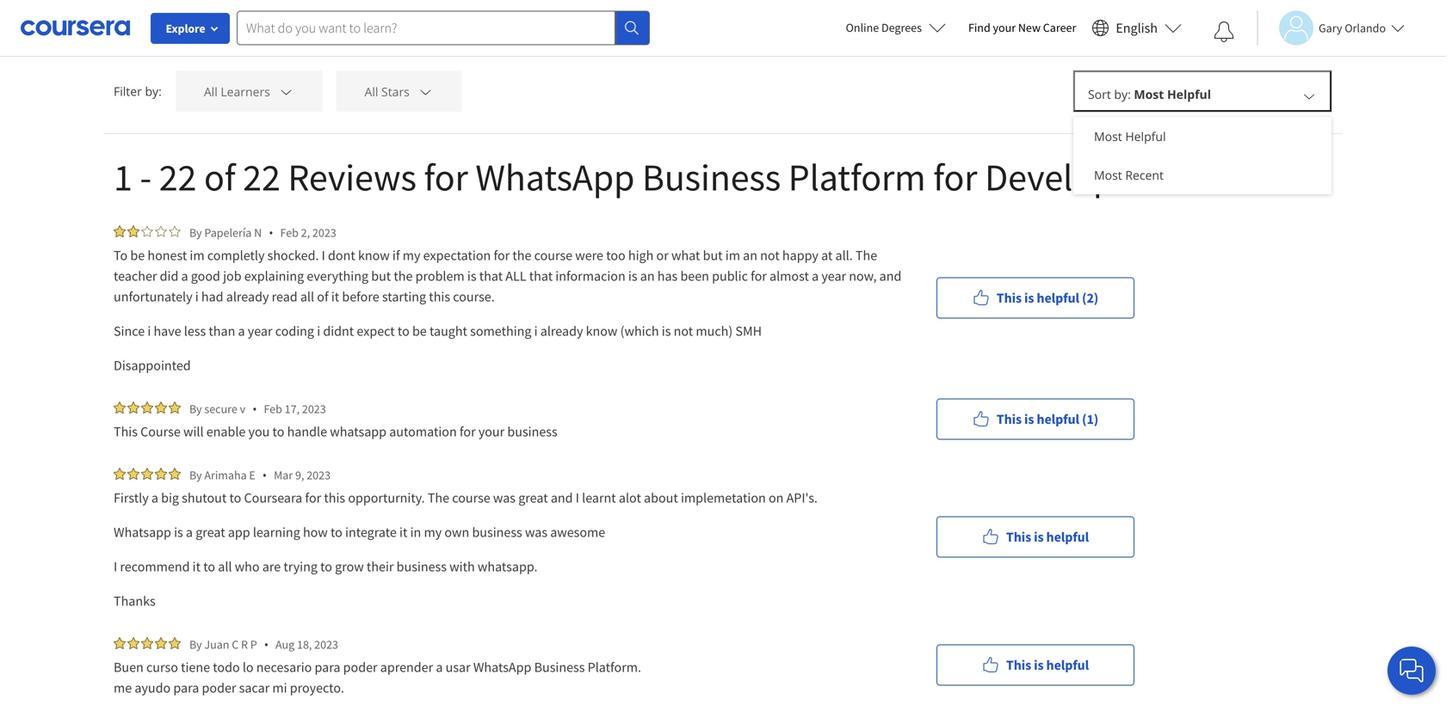 Task type: locate. For each thing, give the bounding box(es) containing it.
were
[[575, 247, 603, 264]]

filled star image
[[114, 226, 126, 238], [127, 402, 139, 414], [127, 468, 139, 480], [141, 468, 153, 480], [155, 468, 167, 480], [169, 468, 181, 480], [127, 638, 139, 650], [155, 638, 167, 650], [169, 638, 181, 650]]

0 horizontal spatial know
[[358, 247, 390, 264]]

great
[[518, 490, 548, 507], [196, 524, 225, 541]]

1 vertical spatial great
[[196, 524, 225, 541]]

0 vertical spatial my
[[403, 247, 420, 264]]

is inside button
[[1024, 411, 1034, 428]]

by inside by arimaha e • mar 9, 2023
[[189, 468, 202, 483]]

0 vertical spatial this is helpful button
[[937, 517, 1135, 558]]

by for 9,
[[189, 468, 202, 483]]

most recent menu item
[[1073, 156, 1332, 195]]

0 vertical spatial business
[[642, 153, 781, 201]]

2 vertical spatial business
[[397, 559, 447, 576]]

whatsapp inside "buen curso tiene todo lo necesario para poder aprender a usar whatsapp business platform. me ayudo para poder sacar mi proyecto."
[[473, 659, 531, 677]]

by: right filter
[[145, 83, 162, 99]]

2023
[[312, 225, 336, 241], [302, 402, 326, 417], [307, 468, 331, 483], [314, 637, 338, 653]]

1 horizontal spatial was
[[525, 524, 548, 541]]

0 vertical spatial this is helpful
[[1006, 529, 1089, 546]]

1 vertical spatial business
[[534, 659, 585, 677]]

arimaha
[[204, 468, 247, 483]]

your right find
[[993, 20, 1016, 35]]

and
[[879, 268, 902, 285], [551, 490, 573, 507]]

1 horizontal spatial by:
[[1114, 86, 1131, 102]]

this down problem
[[429, 288, 450, 306]]

to
[[398, 323, 410, 340], [272, 424, 284, 441], [229, 490, 241, 507], [330, 524, 342, 541], [203, 559, 215, 576], [320, 559, 332, 576]]

my
[[403, 247, 420, 264], [424, 524, 442, 541]]

1 horizontal spatial the
[[856, 247, 877, 264]]

1 this is helpful button from the top
[[937, 517, 1135, 558]]

0 vertical spatial course
[[534, 247, 573, 264]]

1 horizontal spatial the
[[513, 247, 531, 264]]

a inside "buen curso tiene todo lo necesario para poder aprender a usar whatsapp business platform. me ayudo para poder sacar mi proyecto."
[[436, 659, 443, 677]]

not inside to be honest im completly shocked. i dont know if my expectation for the course were too high or what but im an not happy at all. the teacher did a good job explaining everything but the problem is that all that informacion is an has been public for almost a year now, and unfortunately i had already read all of it before starting this course.
[[760, 247, 780, 264]]

my inside to be honest im completly shocked. i dont know if my expectation for the course were too high or what but im an not happy at all. the teacher did a good job explaining everything but the problem is that all that informacion is an has been public for almost a year now, and unfortunately i had already read all of it before starting this course.
[[403, 247, 420, 264]]

to left who
[[203, 559, 215, 576]]

a down the shutout
[[186, 524, 193, 541]]

great left learnt
[[518, 490, 548, 507]]

was left awesome
[[525, 524, 548, 541]]

1 that from the left
[[479, 268, 503, 285]]

5
[[155, 10, 162, 27]]

menu
[[1073, 117, 1332, 195]]

most left recent
[[1094, 167, 1122, 183]]

by: right sort
[[1114, 86, 1131, 102]]

course left were at the left
[[534, 247, 573, 264]]

i up thanks
[[114, 559, 117, 576]]

1 horizontal spatial be
[[412, 323, 427, 340]]

2023 for this is helpful (2)
[[312, 225, 336, 241]]

the
[[513, 247, 531, 264], [394, 268, 413, 285]]

feb inside by secure v • feb 17, 2023
[[264, 402, 282, 417]]

im up good
[[190, 247, 205, 264]]

all left who
[[218, 559, 232, 576]]

helpful up most helpful menu item on the right top of page
[[1167, 86, 1211, 102]]

1 horizontal spatial year
[[821, 268, 846, 285]]

1 vertical spatial an
[[640, 268, 655, 285]]

para down tiene
[[173, 680, 199, 697]]

you
[[248, 424, 270, 441]]

know inside to be honest im completly shocked. i dont know if my expectation for the course were too high or what but im an not happy at all. the teacher did a good job explaining everything but the problem is that all that informacion is an has been public for almost a year now, and unfortunately i had already read all of it before starting this course.
[[358, 247, 390, 264]]

1 vertical spatial business
[[472, 524, 522, 541]]

0 vertical spatial it
[[331, 288, 339, 306]]

22 right the -
[[159, 153, 197, 201]]

most helpful menu item
[[1073, 117, 1332, 156]]

(1)
[[1082, 411, 1099, 428]]

2 by from the top
[[189, 402, 202, 417]]

public
[[712, 268, 748, 285]]

What do you want to learn? text field
[[237, 11, 615, 45]]

2 horizontal spatial all
[[300, 288, 314, 306]]

0 vertical spatial feb
[[280, 225, 299, 241]]

have
[[154, 323, 181, 340]]

2023 inside by juan c r p • aug 18, 2023
[[314, 637, 338, 653]]

platform.
[[588, 659, 641, 677]]

own
[[445, 524, 469, 541]]

p
[[250, 637, 257, 653]]

1 vertical spatial of
[[317, 288, 329, 306]]

business for i recommend it to all who are trying to grow their business with whatsapp.
[[397, 559, 447, 576]]

automation
[[389, 424, 457, 441]]

year down at
[[821, 268, 846, 285]]

0 horizontal spatial business
[[534, 659, 585, 677]]

see all 5 star reviews button
[[114, 0, 256, 48]]

by left juan
[[189, 637, 202, 653]]

1 im from the left
[[190, 247, 205, 264]]

helpful inside this is helpful (1) button
[[1037, 411, 1079, 428]]

or
[[656, 247, 669, 264]]

im up public
[[725, 247, 740, 264]]

and right "now,"
[[879, 268, 902, 285]]

now,
[[849, 268, 877, 285]]

feb left "17,"
[[264, 402, 282, 417]]

was up whatsapp.
[[493, 490, 516, 507]]

whatsapp
[[476, 153, 635, 201], [473, 659, 531, 677]]

completly
[[207, 247, 265, 264]]

1 vertical spatial was
[[525, 524, 548, 541]]

v
[[240, 402, 245, 417]]

aug
[[275, 637, 295, 653]]

0 horizontal spatial the
[[428, 490, 449, 507]]

1 by from the top
[[189, 225, 202, 241]]

business up what
[[642, 153, 781, 201]]

0 horizontal spatial your
[[478, 424, 505, 441]]

0 vertical spatial not
[[760, 247, 780, 264]]

0 vertical spatial was
[[493, 490, 516, 507]]

an
[[743, 247, 757, 264], [640, 268, 655, 285]]

2023 inside by arimaha e • mar 9, 2023
[[307, 468, 331, 483]]

my right in
[[424, 524, 442, 541]]

1 vertical spatial already
[[540, 323, 583, 340]]

by inside by papelería n • feb 2, 2023
[[189, 225, 202, 241]]

helpful up recent
[[1125, 128, 1166, 145]]

22 up by papelería n • feb 2, 2023
[[243, 153, 280, 201]]

1 horizontal spatial know
[[586, 323, 618, 340]]

• right n
[[269, 225, 273, 241]]

poder left aprender on the left bottom of the page
[[343, 659, 378, 677]]

1 vertical spatial year
[[248, 323, 272, 340]]

not up almost
[[760, 247, 780, 264]]

app
[[228, 524, 250, 541]]

0 vertical spatial an
[[743, 247, 757, 264]]

course up own
[[452, 490, 490, 507]]

• right v
[[252, 401, 257, 417]]

most for most helpful
[[1094, 128, 1122, 145]]

that right all
[[529, 268, 553, 285]]

0 vertical spatial all
[[138, 10, 152, 27]]

0 horizontal spatial of
[[204, 153, 235, 201]]

i inside to be honest im completly shocked. i dont know if my expectation for the course were too high or what but im an not happy at all. the teacher did a good job explaining everything but the problem is that all that informacion is an has been public for almost a year now, and unfortunately i had already read all of it before starting this course.
[[195, 288, 199, 306]]

0 vertical spatial i
[[322, 247, 325, 264]]

2023 for this is helpful
[[307, 468, 331, 483]]

0 vertical spatial business
[[507, 424, 558, 441]]

poder down the todo
[[202, 680, 236, 697]]

less
[[184, 323, 206, 340]]

2 star image from the left
[[155, 226, 167, 238]]

this inside button
[[997, 411, 1022, 428]]

0 vertical spatial the
[[856, 247, 877, 264]]

0 horizontal spatial i
[[114, 559, 117, 576]]

1 22 from the left
[[159, 153, 197, 201]]

1 vertical spatial this is helpful
[[1006, 657, 1089, 674]]

your right automation at the left of page
[[478, 424, 505, 441]]

a down happy
[[812, 268, 819, 285]]

by up the shutout
[[189, 468, 202, 483]]

a left usar
[[436, 659, 443, 677]]

by for 2,
[[189, 225, 202, 241]]

2 vertical spatial most
[[1094, 167, 1122, 183]]

1 horizontal spatial that
[[529, 268, 553, 285]]

of inside to be honest im completly shocked. i dont know if my expectation for the course were too high or what but im an not happy at all. the teacher did a good job explaining everything but the problem is that all that informacion is an has been public for almost a year now, and unfortunately i had already read all of it before starting this course.
[[317, 288, 329, 306]]

and left learnt
[[551, 490, 573, 507]]

feb inside by papelería n • feb 2, 2023
[[280, 225, 299, 241]]

good
[[191, 268, 220, 285]]

all left 5
[[138, 10, 152, 27]]

0 horizontal spatial 22
[[159, 153, 197, 201]]

by inside by secure v • feb 17, 2023
[[189, 402, 202, 417]]

1 vertical spatial my
[[424, 524, 442, 541]]

that left all
[[479, 268, 503, 285]]

2 this is helpful from the top
[[1006, 657, 1089, 674]]

to left the grow
[[320, 559, 332, 576]]

helpful for 9,
[[1046, 529, 1089, 546]]

but
[[703, 247, 723, 264], [371, 268, 391, 285]]

0 horizontal spatial an
[[640, 268, 655, 285]]

this up the how
[[324, 490, 345, 507]]

1 horizontal spatial i
[[322, 247, 325, 264]]

trying
[[283, 559, 318, 576]]

already down job
[[226, 288, 269, 306]]

business for this course will enable you to handle whatsapp automation for your business
[[507, 424, 558, 441]]

most for most recent
[[1094, 167, 1122, 183]]

an left has
[[640, 268, 655, 285]]

by inside by juan c r p • aug 18, 2023
[[189, 637, 202, 653]]

0 vertical spatial most
[[1134, 86, 1164, 102]]

22
[[159, 153, 197, 201], [243, 153, 280, 201]]

is
[[467, 268, 476, 285], [628, 268, 637, 285], [1024, 290, 1034, 307], [662, 323, 671, 340], [1024, 411, 1034, 428], [174, 524, 183, 541], [1034, 529, 1044, 546], [1034, 657, 1044, 674]]

to right expect
[[398, 323, 410, 340]]

know
[[358, 247, 390, 264], [586, 323, 618, 340]]

i left had on the top
[[195, 288, 199, 306]]

of down "everything"
[[317, 288, 329, 306]]

know left (which
[[586, 323, 618, 340]]

but up the before
[[371, 268, 391, 285]]

0 horizontal spatial that
[[479, 268, 503, 285]]

e
[[249, 468, 255, 483]]

0 horizontal spatial already
[[226, 288, 269, 306]]

star image
[[141, 226, 153, 238], [155, 226, 167, 238], [169, 226, 181, 238]]

an up public
[[743, 247, 757, 264]]

0 horizontal spatial the
[[394, 268, 413, 285]]

who
[[235, 559, 260, 576]]

year inside to be honest im completly shocked. i dont know if my expectation for the course were too high or what but im an not happy at all. the teacher did a good job explaining everything but the problem is that all that informacion is an has been public for almost a year now, and unfortunately i had already read all of it before starting this course.
[[821, 268, 846, 285]]

to down arimaha
[[229, 490, 241, 507]]

0 vertical spatial your
[[993, 20, 1016, 35]]

be left taught
[[412, 323, 427, 340]]

year
[[821, 268, 846, 285], [248, 323, 272, 340]]

their
[[367, 559, 394, 576]]

this is helpful button for 9,
[[937, 517, 1135, 558]]

business
[[507, 424, 558, 441], [472, 524, 522, 541], [397, 559, 447, 576]]

2023 right 18,
[[314, 637, 338, 653]]

course inside to be honest im completly shocked. i dont know if my expectation for the course were too high or what but im an not happy at all. the teacher did a good job explaining everything but the problem is that all that informacion is an has been public for almost a year now, and unfortunately i had already read all of it before starting this course.
[[534, 247, 573, 264]]

4 by from the top
[[189, 637, 202, 653]]

it right 'recommend'
[[193, 559, 201, 576]]

i left dont
[[322, 247, 325, 264]]

1 vertical spatial know
[[586, 323, 618, 340]]

0 horizontal spatial be
[[130, 247, 145, 264]]

0 horizontal spatial this
[[324, 490, 345, 507]]

already
[[226, 288, 269, 306], [540, 323, 583, 340]]

did
[[160, 268, 178, 285]]

that
[[479, 268, 503, 285], [529, 268, 553, 285]]

r
[[241, 637, 248, 653]]

2023 right the 2,
[[312, 225, 336, 241]]

0 horizontal spatial star image
[[141, 226, 153, 238]]

2 this is helpful button from the top
[[937, 645, 1135, 686]]

most
[[1134, 86, 1164, 102], [1094, 128, 1122, 145], [1094, 167, 1122, 183]]

it down "everything"
[[331, 288, 339, 306]]

most up most helpful on the right
[[1134, 86, 1164, 102]]

im
[[190, 247, 205, 264], [725, 247, 740, 264]]

your
[[993, 20, 1016, 35], [478, 424, 505, 441]]

0 vertical spatial know
[[358, 247, 390, 264]]

year left coding
[[248, 323, 272, 340]]

by left papelería
[[189, 225, 202, 241]]

great left app
[[196, 524, 225, 541]]

1 horizontal spatial but
[[703, 247, 723, 264]]

0 vertical spatial and
[[879, 268, 902, 285]]

3 star image from the left
[[169, 226, 181, 238]]

1 vertical spatial and
[[551, 490, 573, 507]]

c
[[232, 637, 239, 653]]

the up starting
[[394, 268, 413, 285]]

of up papelería
[[204, 153, 235, 201]]

0 horizontal spatial course
[[452, 490, 490, 507]]

None search field
[[237, 11, 650, 45]]

by for •
[[189, 637, 202, 653]]

job
[[223, 268, 241, 285]]

1 horizontal spatial and
[[879, 268, 902, 285]]

1 horizontal spatial your
[[993, 20, 1016, 35]]

course
[[534, 247, 573, 264], [452, 490, 490, 507]]

business left platform.
[[534, 659, 585, 677]]

this is helpful for 9,
[[1006, 529, 1089, 546]]

find
[[968, 20, 991, 35]]

learning
[[253, 524, 300, 541]]

2023 right 9,
[[307, 468, 331, 483]]

your inside "link"
[[993, 20, 1016, 35]]

1 horizontal spatial of
[[317, 288, 329, 306]]

this for (1)
[[997, 411, 1022, 428]]

2023 right "17,"
[[302, 402, 326, 417]]

•
[[269, 225, 273, 241], [252, 401, 257, 417], [262, 467, 267, 484], [264, 637, 269, 653]]

0 horizontal spatial chevron down image
[[278, 84, 294, 99]]

0 horizontal spatial my
[[403, 247, 420, 264]]

but up public
[[703, 247, 723, 264]]

whatsapp up were at the left
[[476, 153, 635, 201]]

be inside to be honest im completly shocked. i dont know if my expectation for the course were too high or what but im an not happy at all. the teacher did a good job explaining everything but the problem is that all that informacion is an has been public for almost a year now, and unfortunately i had already read all of it before starting this course.
[[130, 247, 145, 264]]

by for 17,
[[189, 402, 202, 417]]

1 this is helpful from the top
[[1006, 529, 1089, 546]]

show notifications image
[[1214, 22, 1234, 42]]

0 horizontal spatial great
[[196, 524, 225, 541]]

2 that from the left
[[529, 268, 553, 285]]

2023 inside by secure v • feb 17, 2023
[[302, 402, 326, 417]]

i left didnt at the left top
[[317, 323, 320, 340]]

had
[[201, 288, 223, 306]]

starting
[[382, 288, 426, 306]]

0 horizontal spatial all
[[138, 10, 152, 27]]

see
[[114, 10, 135, 27]]

1
[[114, 153, 132, 201]]

1 vertical spatial not
[[674, 323, 693, 340]]

1 vertical spatial poder
[[202, 680, 236, 697]]

• right e
[[262, 467, 267, 484]]

almost
[[770, 268, 809, 285]]

already right 'something' at the top of page
[[540, 323, 583, 340]]

whatsapp right usar
[[473, 659, 531, 677]]

to
[[114, 247, 128, 264]]

helpful inside this is helpful (2) button
[[1037, 290, 1079, 307]]

online
[[846, 20, 879, 35]]

and inside to be honest im completly shocked. i dont know if my expectation for the course were too high or what but im an not happy at all. the teacher did a good job explaining everything but the problem is that all that informacion is an has been public for almost a year now, and unfortunately i had already read all of it before starting this course.
[[879, 268, 902, 285]]

all
[[138, 10, 152, 27], [300, 288, 314, 306], [218, 559, 232, 576]]

happy
[[782, 247, 818, 264]]

1 vertical spatial it
[[399, 524, 407, 541]]

honest
[[148, 247, 187, 264]]

1 star image from the left
[[141, 226, 153, 238]]

n
[[254, 225, 262, 241]]

2 im from the left
[[725, 247, 740, 264]]

2 vertical spatial i
[[114, 559, 117, 576]]

how
[[303, 524, 328, 541]]

helpful for 17,
[[1037, 411, 1079, 428]]

18,
[[297, 637, 312, 653]]

this is helpful
[[1006, 529, 1089, 546], [1006, 657, 1089, 674]]

1 horizontal spatial para
[[315, 659, 340, 677]]

informacion
[[555, 268, 626, 285]]

a right than
[[238, 323, 245, 340]]

the up "now,"
[[856, 247, 877, 264]]

2 horizontal spatial chevron down image
[[1301, 88, 1317, 104]]

find your new career link
[[960, 17, 1085, 39]]

0 vertical spatial this
[[429, 288, 450, 306]]

the up own
[[428, 490, 449, 507]]

not left much)
[[674, 323, 693, 340]]

0 horizontal spatial by:
[[145, 83, 162, 99]]

i left learnt
[[576, 490, 579, 507]]

0 horizontal spatial helpful
[[1125, 128, 1166, 145]]

the up all
[[513, 247, 531, 264]]

2023 inside by papelería n • feb 2, 2023
[[312, 225, 336, 241]]

3 by from the top
[[189, 468, 202, 483]]

2 vertical spatial all
[[218, 559, 232, 576]]

2 horizontal spatial star image
[[169, 226, 181, 238]]

gary orlando
[[1319, 20, 1386, 36]]

feb for this is helpful (2)
[[280, 225, 299, 241]]

para up proyecto.
[[315, 659, 340, 677]]

1 vertical spatial most
[[1094, 128, 1122, 145]]

dont
[[328, 247, 355, 264]]

know left if
[[358, 247, 390, 264]]

0 vertical spatial great
[[518, 490, 548, 507]]

• right the 'p'
[[264, 637, 269, 653]]

1 vertical spatial helpful
[[1125, 128, 1166, 145]]

necesario
[[256, 659, 312, 677]]

all.
[[835, 247, 853, 264]]

firstly a big shutout to courseara for this opporturnity. the course was great and i learnt alot about implemetation on api's.
[[114, 490, 818, 507]]

been
[[680, 268, 709, 285]]

0 vertical spatial poder
[[343, 659, 378, 677]]

i right 'something' at the top of page
[[534, 323, 538, 340]]

buen
[[114, 659, 144, 677]]

to right the how
[[330, 524, 342, 541]]

1 vertical spatial be
[[412, 323, 427, 340]]

chevron down image
[[278, 84, 294, 99], [418, 84, 433, 99], [1301, 88, 1317, 104]]

not
[[760, 247, 780, 264], [674, 323, 693, 340]]

feb left the 2,
[[280, 225, 299, 241]]

this is helpful button for •
[[937, 645, 1135, 686]]

all right read
[[300, 288, 314, 306]]

be right to
[[130, 247, 145, 264]]

1 horizontal spatial chevron down image
[[418, 84, 433, 99]]

0 vertical spatial already
[[226, 288, 269, 306]]

it left in
[[399, 524, 407, 541]]

most down sort
[[1094, 128, 1122, 145]]

my right if
[[403, 247, 420, 264]]

filled star image
[[127, 226, 139, 238], [114, 402, 126, 414], [141, 402, 153, 414], [155, 402, 167, 414], [169, 402, 181, 414], [114, 468, 126, 480], [114, 638, 126, 650], [141, 638, 153, 650]]

by up will
[[189, 402, 202, 417]]



Task type: describe. For each thing, give the bounding box(es) containing it.
reviews
[[193, 10, 239, 27]]

sacar
[[239, 680, 270, 697]]

explore button
[[151, 13, 230, 44]]

helpful for •
[[1046, 657, 1089, 674]]

by: for sort
[[1114, 86, 1131, 102]]

1 - 22 of 22 reviews for whatsapp business platform for developers
[[114, 153, 1161, 201]]

helpful for 2,
[[1037, 290, 1079, 307]]

1 vertical spatial your
[[478, 424, 505, 441]]

i inside to be honest im completly shocked. i dont know if my expectation for the course were too high or what but im an not happy at all. the teacher did a good job explaining everything but the problem is that all that informacion is an has been public for almost a year now, and unfortunately i had already read all of it before starting this course.
[[322, 247, 325, 264]]

buen curso tiene todo lo necesario para poder aprender a usar whatsapp business platform. me ayudo para poder sacar mi proyecto.
[[114, 659, 641, 697]]

it inside to be honest im completly shocked. i dont know if my expectation for the course were too high or what but im an not happy at all. the teacher did a good job explaining everything but the problem is that all that informacion is an has been public for almost a year now, and unfortunately i had already read all of it before starting this course.
[[331, 288, 339, 306]]

all
[[506, 268, 526, 285]]

menu containing most helpful
[[1073, 117, 1332, 195]]

2 22 from the left
[[243, 153, 280, 201]]

1 horizontal spatial great
[[518, 490, 548, 507]]

grow
[[335, 559, 364, 576]]

unfortunately
[[114, 288, 192, 306]]

implemetation
[[681, 490, 766, 507]]

9,
[[295, 468, 304, 483]]

opporturnity.
[[348, 490, 425, 507]]

too
[[606, 247, 626, 264]]

0 horizontal spatial and
[[551, 490, 573, 507]]

the inside to be honest im completly shocked. i dont know if my expectation for the course were too high or what but im an not happy at all. the teacher did a good job explaining everything but the problem is that all that informacion is an has been public for almost a year now, and unfortunately i had already read all of it before starting this course.
[[856, 247, 877, 264]]

recent
[[1125, 167, 1164, 183]]

expectation
[[423, 247, 491, 264]]

this is helpful (2) button
[[937, 278, 1135, 319]]

secure
[[204, 402, 237, 417]]

online degrees
[[846, 20, 922, 35]]

this for enable
[[114, 424, 138, 441]]

by juan c r p • aug 18, 2023
[[189, 637, 338, 653]]

1 vertical spatial but
[[371, 268, 391, 285]]

i left have
[[147, 323, 151, 340]]

alot
[[619, 490, 641, 507]]

are
[[262, 559, 281, 576]]

by: for filter
[[145, 83, 162, 99]]

to right you
[[272, 424, 284, 441]]

english button
[[1085, 0, 1189, 56]]

sort by: most helpful
[[1088, 86, 1211, 102]]

0 vertical spatial para
[[315, 659, 340, 677]]

will
[[183, 424, 204, 441]]

curso
[[146, 659, 178, 677]]

(2)
[[1082, 290, 1099, 307]]

2 vertical spatial it
[[193, 559, 201, 576]]

this for (2)
[[997, 290, 1022, 307]]

integrate
[[345, 524, 397, 541]]

a left big
[[151, 490, 158, 507]]

aprender
[[380, 659, 433, 677]]

firstly
[[114, 490, 149, 507]]

api's.
[[786, 490, 818, 507]]

at
[[821, 247, 833, 264]]

all inside to be honest im completly shocked. i dont know if my expectation for the course were too high or what but im an not happy at all. the teacher did a good job explaining everything but the problem is that all that informacion is an has been public for almost a year now, and unfortunately i had already read all of it before starting this course.
[[300, 288, 314, 306]]

1 vertical spatial i
[[576, 490, 579, 507]]

0 horizontal spatial poder
[[202, 680, 236, 697]]

tiene
[[181, 659, 210, 677]]

explore
[[166, 21, 205, 36]]

feb for this is helpful (1)
[[264, 402, 282, 417]]

awesome
[[550, 524, 605, 541]]

1 vertical spatial course
[[452, 490, 490, 507]]

platform
[[788, 153, 926, 201]]

1 horizontal spatial an
[[743, 247, 757, 264]]

1 vertical spatial the
[[394, 268, 413, 285]]

chat with us image
[[1398, 658, 1425, 685]]

filter
[[114, 83, 142, 99]]

usar
[[446, 659, 471, 677]]

2,
[[301, 225, 310, 241]]

1 horizontal spatial poder
[[343, 659, 378, 677]]

recommend
[[120, 559, 190, 576]]

0 vertical spatial helpful
[[1167, 86, 1211, 102]]

courseara
[[244, 490, 302, 507]]

1 vertical spatial the
[[428, 490, 449, 507]]

0 vertical spatial of
[[204, 153, 235, 201]]

by papelería n • feb 2, 2023
[[189, 225, 336, 241]]

on
[[769, 490, 784, 507]]

already inside to be honest im completly shocked. i dont know if my expectation for the course were too high or what but im an not happy at all. the teacher did a good job explaining everything but the problem is that all that informacion is an has been public for almost a year now, and unfortunately i had already read all of it before starting this course.
[[226, 288, 269, 306]]

gary orlando button
[[1257, 11, 1405, 45]]

this is helpful for •
[[1006, 657, 1089, 674]]

1 horizontal spatial all
[[218, 559, 232, 576]]

1 vertical spatial para
[[173, 680, 199, 697]]

read
[[272, 288, 298, 306]]

enable
[[206, 424, 246, 441]]

• for this is helpful
[[262, 467, 267, 484]]

mi
[[272, 680, 287, 697]]

thanks
[[114, 593, 156, 610]]

explaining
[[244, 268, 304, 285]]

• for this is helpful (2)
[[269, 225, 273, 241]]

2 horizontal spatial it
[[399, 524, 407, 541]]

filter by:
[[114, 83, 162, 99]]

most recent
[[1094, 167, 1164, 183]]

problem
[[415, 268, 465, 285]]

whatsapp is a great app learning how to integrate it in my own business was awesome
[[114, 524, 605, 541]]

mar
[[274, 468, 293, 483]]

0 horizontal spatial was
[[493, 490, 516, 507]]

juan
[[204, 637, 229, 653]]

course.
[[453, 288, 495, 306]]

reviews
[[288, 153, 416, 201]]

star
[[165, 10, 189, 27]]

lo
[[243, 659, 254, 677]]

this is helpful (1) button
[[937, 399, 1135, 440]]

1 horizontal spatial my
[[424, 524, 442, 541]]

a right did
[[181, 268, 188, 285]]

expect
[[357, 323, 395, 340]]

than
[[209, 323, 235, 340]]

since i have less than a year coding i didnt expect to be taught something i already know (which is not much) smh
[[114, 323, 762, 340]]

see all 5 star reviews
[[114, 10, 239, 27]]

whatsapp
[[330, 424, 387, 441]]

whatsapp.
[[478, 559, 538, 576]]

• for this is helpful (1)
[[252, 401, 257, 417]]

1 horizontal spatial business
[[642, 153, 781, 201]]

shutout
[[182, 490, 227, 507]]

papelería
[[204, 225, 252, 241]]

business inside "buen curso tiene todo lo necesario para poder aprender a usar whatsapp business platform. me ayudo para poder sacar mi proyecto."
[[534, 659, 585, 677]]

developers
[[985, 153, 1161, 201]]

career
[[1043, 20, 1076, 35]]

since
[[114, 323, 145, 340]]

what
[[671, 247, 700, 264]]

handle
[[287, 424, 327, 441]]

2023 for this is helpful (1)
[[302, 402, 326, 417]]

orlando
[[1345, 20, 1386, 36]]

0 vertical spatial whatsapp
[[476, 153, 635, 201]]

this course will enable you to handle whatsapp automation for your business
[[114, 424, 558, 441]]

helpful inside menu item
[[1125, 128, 1166, 145]]

whatsapp
[[114, 524, 171, 541]]

1 vertical spatial this
[[324, 490, 345, 507]]

gary
[[1319, 20, 1342, 36]]

todo
[[213, 659, 240, 677]]

smh
[[735, 323, 762, 340]]

all inside button
[[138, 10, 152, 27]]

coursera image
[[21, 14, 130, 42]]

(which
[[620, 323, 659, 340]]

0 vertical spatial but
[[703, 247, 723, 264]]

0 horizontal spatial year
[[248, 323, 272, 340]]

teacher
[[114, 268, 157, 285]]

big
[[161, 490, 179, 507]]

proyecto.
[[290, 680, 344, 697]]

online degrees button
[[832, 9, 960, 46]]

this inside to be honest im completly shocked. i dont know if my expectation for the course were too high or what but im an not happy at all. the teacher did a good job explaining everything but the problem is that all that informacion is an has been public for almost a year now, and unfortunately i had already read all of it before starting this course.
[[429, 288, 450, 306]]

1 horizontal spatial already
[[540, 323, 583, 340]]



Task type: vqa. For each thing, say whether or not it's contained in the screenshot.
'100%'
no



